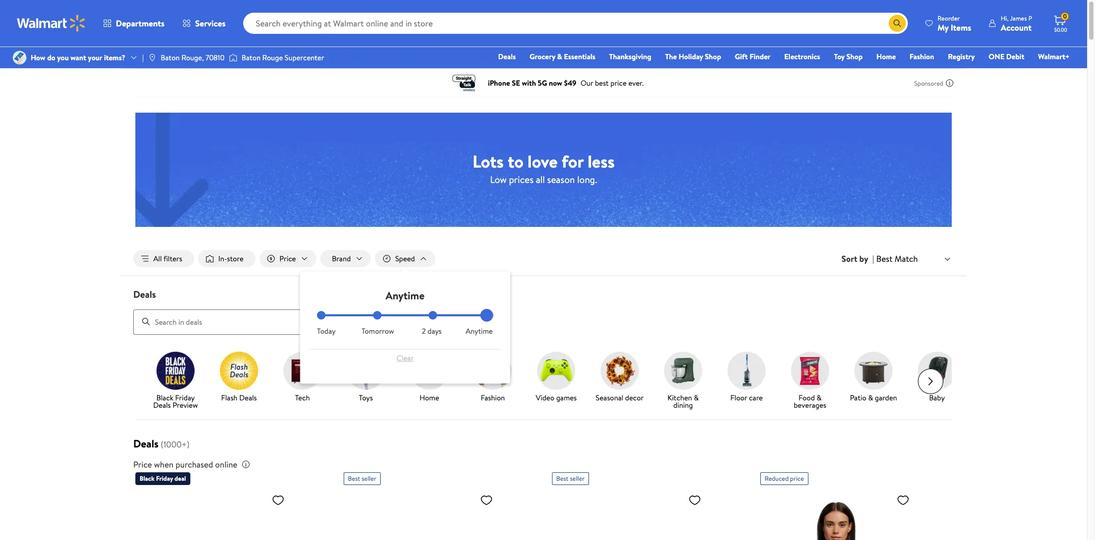 Task type: vqa. For each thing, say whether or not it's contained in the screenshot.
Verified Purchase information icon
no



Task type: locate. For each thing, give the bounding box(es) containing it.
0 vertical spatial home link
[[872, 51, 901, 62]]

the
[[666, 51, 677, 62]]

0 horizontal spatial best
[[348, 474, 360, 483]]

food & beverages image
[[792, 352, 830, 390]]

1 vertical spatial anytime
[[466, 326, 493, 337]]

Walmart Site-Wide search field
[[243, 13, 909, 34]]

gift finder
[[736, 51, 771, 62]]

& inside kitchen & dining
[[694, 392, 699, 403]]

clear button
[[317, 350, 494, 367]]

thanksgiving link
[[605, 51, 657, 62]]

1 vertical spatial friday
[[156, 474, 173, 483]]

0 horizontal spatial best seller
[[348, 474, 377, 483]]

black down when
[[140, 474, 155, 483]]

my
[[938, 21, 949, 33]]

fashion
[[910, 51, 935, 62], [481, 392, 505, 403]]

patio & garden link
[[847, 352, 902, 404]]

& right dining in the right of the page
[[694, 392, 699, 403]]

1 horizontal spatial seller
[[570, 474, 585, 483]]

match
[[895, 253, 919, 265]]

2 horizontal spatial best
[[877, 253, 893, 265]]

0 horizontal spatial  image
[[13, 51, 26, 65]]

1 seller from the left
[[362, 474, 377, 483]]

price
[[791, 474, 805, 483]]

deals up 'search' "icon" on the bottom of the page
[[133, 288, 156, 301]]

1 horizontal spatial anytime
[[466, 326, 493, 337]]

reorder
[[938, 13, 961, 22]]

best for saluspa 77" x 26" hollywood 240 gal. inflatable hot tub with led lights, 104f max temperature "image"
[[348, 474, 360, 483]]

departments button
[[94, 11, 174, 36]]

flash deals image
[[220, 352, 258, 390]]

departments
[[116, 17, 165, 29]]

food
[[799, 392, 816, 403]]

& right patio
[[869, 392, 874, 403]]

fashion link
[[906, 51, 940, 62], [466, 352, 521, 404]]

grocery & essentials link
[[525, 51, 601, 62]]

best seller for saluspa 77" x 26" hollywood 240 gal. inflatable hot tub with led lights, 104f max temperature "image"
[[348, 474, 377, 483]]

food & beverages
[[794, 392, 827, 410]]

by
[[860, 253, 869, 265]]

deals (1000+)
[[133, 436, 190, 451]]

deals
[[499, 51, 516, 62], [133, 288, 156, 301], [239, 392, 257, 403], [153, 400, 171, 410], [133, 436, 159, 451]]

want
[[71, 52, 86, 63]]

price button
[[260, 250, 316, 267]]

1 horizontal spatial price
[[280, 253, 296, 264]]

all
[[153, 253, 162, 264]]

home link down 2 days
[[402, 352, 457, 404]]

| right "by"
[[873, 253, 875, 265]]

anytime down anytime radio
[[466, 326, 493, 337]]

in-
[[218, 253, 227, 264]]

fashion up sponsored
[[910, 51, 935, 62]]

2 shop from the left
[[847, 51, 863, 62]]

toys image
[[347, 352, 385, 390]]

home link down the search icon at the right
[[872, 51, 901, 62]]

0 vertical spatial black
[[156, 392, 174, 403]]

price for price
[[280, 253, 296, 264]]

how fast do you want your order? option group
[[317, 311, 494, 337]]

thanksgiving
[[610, 51, 652, 62]]

& inside the food & beverages
[[817, 392, 822, 403]]

home image
[[411, 352, 449, 390]]

Tomorrow radio
[[373, 311, 382, 320]]

home down the search icon at the right
[[877, 51, 897, 62]]

& right the grocery
[[558, 51, 563, 62]]

0 vertical spatial price
[[280, 253, 296, 264]]

0 horizontal spatial anytime
[[386, 288, 425, 303]]

speed button
[[375, 250, 435, 267]]

0 horizontal spatial price
[[133, 459, 152, 470]]

None range field
[[317, 314, 494, 317]]

&
[[558, 51, 563, 62], [694, 392, 699, 403], [817, 392, 822, 403], [869, 392, 874, 403]]

baton left the rouge,
[[161, 52, 180, 63]]

fashion down fashion image at the bottom
[[481, 392, 505, 403]]

1 vertical spatial fashion
[[481, 392, 505, 403]]

1 horizontal spatial black
[[156, 392, 174, 403]]

0 horizontal spatial fashion
[[481, 392, 505, 403]]

tech link
[[275, 352, 330, 404]]

2 best seller from the left
[[557, 474, 585, 483]]

price inside dropdown button
[[280, 253, 296, 264]]

1 horizontal spatial home link
[[872, 51, 901, 62]]

playstation 5 disc console - marvel's spider-man 2 bundle image
[[135, 489, 289, 540]]

| right items?
[[142, 52, 144, 63]]

$0.00
[[1055, 26, 1068, 33]]

when
[[154, 459, 174, 470]]

how do you want your items?
[[31, 52, 125, 63]]

0 horizontal spatial black
[[140, 474, 155, 483]]

1 horizontal spatial home
[[877, 51, 897, 62]]

care
[[750, 392, 763, 403]]

friday
[[175, 392, 195, 403], [156, 474, 173, 483]]

1 vertical spatial |
[[873, 253, 875, 265]]

how
[[31, 52, 45, 63]]

& inside patio & garden link
[[869, 392, 874, 403]]

0 horizontal spatial shop
[[705, 51, 722, 62]]

2 seller from the left
[[570, 474, 585, 483]]

1 horizontal spatial fashion link
[[906, 51, 940, 62]]

registry
[[949, 51, 976, 62]]

1 horizontal spatial shop
[[847, 51, 863, 62]]

0 vertical spatial home
[[877, 51, 897, 62]]

all
[[536, 173, 545, 186]]

add to favorites list, vizio 50" class v-series 4k uhd led smart tv v505-j09 image
[[689, 494, 702, 507]]

1 horizontal spatial baton
[[242, 52, 261, 63]]

food & beverages link
[[783, 352, 838, 411]]

1 horizontal spatial |
[[873, 253, 875, 265]]

Deals search field
[[121, 288, 967, 335]]

all filters
[[153, 253, 182, 264]]

price right store
[[280, 253, 296, 264]]

deal
[[175, 474, 186, 483]]

rouge
[[263, 52, 283, 63]]

1 best seller from the left
[[348, 474, 377, 483]]

price left when
[[133, 459, 152, 470]]

price
[[280, 253, 296, 264], [133, 459, 152, 470]]

best seller
[[348, 474, 377, 483], [557, 474, 585, 483]]

seasonal decor image
[[601, 352, 639, 390]]

james
[[1011, 13, 1028, 22]]

shop inside toy shop link
[[847, 51, 863, 62]]

1 horizontal spatial best seller
[[557, 474, 585, 483]]

brand button
[[321, 250, 371, 267]]

reduced price
[[765, 474, 805, 483]]

anytime up how fast do you want your order? option group
[[386, 288, 425, 303]]

flash
[[221, 392, 238, 403]]

& for essentials
[[558, 51, 563, 62]]

0 horizontal spatial seller
[[362, 474, 377, 483]]

baton left "rouge"
[[242, 52, 261, 63]]

the holiday shop
[[666, 51, 722, 62]]

lots to love for less low prices all season long.
[[473, 150, 615, 186]]

1 shop from the left
[[705, 51, 722, 62]]

0 vertical spatial friday
[[175, 392, 195, 403]]

for
[[562, 150, 584, 173]]

clear
[[397, 353, 414, 364]]

friday down when
[[156, 474, 173, 483]]

deals left the preview
[[153, 400, 171, 410]]

rouge,
[[182, 52, 204, 63]]

0 vertical spatial fashion link
[[906, 51, 940, 62]]

deals inside search box
[[133, 288, 156, 301]]

0 horizontal spatial friday
[[156, 474, 173, 483]]

1 vertical spatial home link
[[402, 352, 457, 404]]

shop right the holiday
[[705, 51, 722, 62]]

home down home image
[[420, 392, 440, 403]]

deals left the grocery
[[499, 51, 516, 62]]

friday inside black friday deals preview
[[175, 392, 195, 403]]

1 baton from the left
[[161, 52, 180, 63]]

low
[[491, 173, 507, 186]]

99 jane street women's v-neck cardigan sweater with long sleeves, midweight, sizes s-xxxl image
[[761, 489, 914, 540]]

| inside sort and filter section element
[[873, 253, 875, 265]]

1 vertical spatial black
[[140, 474, 155, 483]]

2 baton from the left
[[242, 52, 261, 63]]

best match button
[[875, 252, 955, 266]]

legal information image
[[242, 460, 250, 469]]

 image
[[148, 53, 157, 62]]

baton rouge supercenter
[[242, 52, 324, 63]]

add to favorites list, 99 jane street women's v-neck cardigan sweater with long sleeves, midweight, sizes s-xxxl image
[[898, 494, 910, 507]]

black friday deals preview link
[[148, 352, 203, 411]]

tomorrow
[[362, 326, 394, 337]]

gift
[[736, 51, 748, 62]]

friday down 'black friday deals' image
[[175, 392, 195, 403]]

shop right toy
[[847, 51, 863, 62]]

 image for baton
[[229, 52, 237, 63]]

0 vertical spatial anytime
[[386, 288, 425, 303]]

& right food
[[817, 392, 822, 403]]

lots to love for less. low prices all season long. image
[[135, 113, 953, 227]]

add to favorites list, playstation 5 disc console - marvel's spider-man 2 bundle image
[[272, 494, 285, 507]]

1 horizontal spatial fashion
[[910, 51, 935, 62]]

one
[[989, 51, 1005, 62]]

grocery & essentials
[[530, 51, 596, 62]]

home link
[[872, 51, 901, 62], [402, 352, 457, 404]]

0 horizontal spatial baton
[[161, 52, 180, 63]]

 image left how
[[13, 51, 26, 65]]

flash deals link
[[212, 352, 267, 404]]

1 horizontal spatial  image
[[229, 52, 237, 63]]

less
[[588, 150, 615, 173]]

1 horizontal spatial best
[[557, 474, 569, 483]]

& inside grocery & essentials link
[[558, 51, 563, 62]]

1 horizontal spatial friday
[[175, 392, 195, 403]]

online
[[215, 459, 238, 470]]

 image
[[13, 51, 26, 65], [229, 52, 237, 63]]

decor
[[626, 392, 644, 403]]

1 vertical spatial price
[[133, 459, 152, 470]]

seasonal decor link
[[593, 352, 648, 404]]

video
[[536, 392, 555, 403]]

one debit
[[989, 51, 1025, 62]]

black down 'black friday deals' image
[[156, 392, 174, 403]]

supercenter
[[285, 52, 324, 63]]

price for price when purchased online
[[133, 459, 152, 470]]

best for vizio 50" class v-series 4k uhd led smart tv v505-j09 "image"
[[557, 474, 569, 483]]

best seller for vizio 50" class v-series 4k uhd led smart tv v505-j09 "image"
[[557, 474, 585, 483]]

0 horizontal spatial home
[[420, 392, 440, 403]]

video games link
[[529, 352, 584, 404]]

long.
[[578, 173, 598, 186]]

1 vertical spatial fashion link
[[466, 352, 521, 404]]

black inside black friday deals preview
[[156, 392, 174, 403]]

Today radio
[[317, 311, 326, 320]]

electronics
[[785, 51, 821, 62]]

fashion image
[[474, 352, 512, 390]]

home
[[877, 51, 897, 62], [420, 392, 440, 403]]

0 vertical spatial |
[[142, 52, 144, 63]]

None radio
[[429, 311, 438, 320]]

 image right 70810
[[229, 52, 237, 63]]

0 horizontal spatial |
[[142, 52, 144, 63]]

floor care
[[731, 392, 763, 403]]

flash deals
[[221, 392, 257, 403]]



Task type: describe. For each thing, give the bounding box(es) containing it.
saluspa 77" x 26" hollywood 240 gal. inflatable hot tub with led lights, 104f max temperature image
[[344, 489, 497, 540]]

70810
[[206, 52, 225, 63]]

one debit link
[[985, 51, 1030, 62]]

brand
[[332, 253, 351, 264]]

today
[[317, 326, 336, 337]]

& for dining
[[694, 392, 699, 403]]

vizio 50" class v-series 4k uhd led smart tv v505-j09 image
[[552, 489, 706, 540]]

price when purchased online
[[133, 459, 238, 470]]

deals up when
[[133, 436, 159, 451]]

kitchen & dining
[[668, 392, 699, 410]]

shop inside 'the holiday shop' link
[[705, 51, 722, 62]]

hi, james p account
[[1002, 13, 1033, 33]]

speed
[[396, 253, 415, 264]]

baby
[[930, 392, 946, 403]]

0 horizontal spatial fashion link
[[466, 352, 521, 404]]

deals right flash
[[239, 392, 257, 403]]

floorcare image
[[728, 352, 766, 390]]

search icon image
[[894, 19, 902, 28]]

holiday
[[679, 51, 704, 62]]

store
[[227, 253, 244, 264]]

tech image
[[284, 352, 322, 390]]

lots
[[473, 150, 504, 173]]

p
[[1029, 13, 1033, 22]]

love
[[528, 150, 558, 173]]

garden
[[876, 392, 898, 403]]

you
[[57, 52, 69, 63]]

black friday deals image
[[157, 352, 195, 390]]

services button
[[174, 11, 235, 36]]

electronics link
[[780, 51, 826, 62]]

to
[[508, 150, 524, 173]]

the holiday shop link
[[661, 51, 727, 62]]

seasonal decor
[[596, 392, 644, 403]]

sort by |
[[842, 253, 875, 265]]

Search search field
[[243, 13, 909, 34]]

0 $0.00
[[1055, 12, 1068, 33]]

black for black friday deals preview
[[156, 392, 174, 403]]

sponsored
[[915, 79, 944, 88]]

0
[[1064, 12, 1068, 21]]

baton for baton rouge, 70810
[[161, 52, 180, 63]]

Search in deals search field
[[133, 309, 453, 335]]

friday for deals
[[175, 392, 195, 403]]

add to favorites list, saluspa 77" x 26" hollywood 240 gal. inflatable hot tub with led lights, 104f max temperature image
[[481, 494, 493, 507]]

& for beverages
[[817, 392, 822, 403]]

Anytime radio
[[485, 311, 494, 320]]

walmart image
[[17, 15, 86, 32]]

seasonal
[[596, 392, 624, 403]]

baton rouge, 70810
[[161, 52, 225, 63]]

(1000+)
[[161, 439, 190, 450]]

purchased
[[176, 459, 213, 470]]

0 vertical spatial fashion
[[910, 51, 935, 62]]

floor
[[731, 392, 748, 403]]

baby link
[[910, 352, 965, 404]]

& for garden
[[869, 392, 874, 403]]

anytime inside how fast do you want your order? option group
[[466, 326, 493, 337]]

video games
[[536, 392, 577, 403]]

patio
[[851, 392, 867, 403]]

2
[[422, 326, 426, 337]]

patio & garden image
[[855, 352, 893, 390]]

seller for saluspa 77" x 26" hollywood 240 gal. inflatable hot tub with led lights, 104f max temperature "image"
[[362, 474, 377, 483]]

kitchen and dining image
[[665, 352, 703, 390]]

deals inside black friday deals preview
[[153, 400, 171, 410]]

tech
[[295, 392, 310, 403]]

deals link
[[494, 51, 521, 62]]

friday for deal
[[156, 474, 173, 483]]

next slide for chipmodulewithimages list image
[[919, 369, 944, 394]]

video games image
[[538, 352, 576, 390]]

1 vertical spatial home
[[420, 392, 440, 403]]

best match
[[877, 253, 919, 265]]

toys
[[359, 392, 373, 403]]

finder
[[750, 51, 771, 62]]

essentials
[[564, 51, 596, 62]]

your
[[88, 52, 102, 63]]

hi,
[[1002, 13, 1009, 22]]

season
[[548, 173, 575, 186]]

sort and filter section element
[[121, 242, 967, 276]]

black for black friday deal
[[140, 474, 155, 483]]

patio & garden
[[851, 392, 898, 403]]

days
[[428, 326, 442, 337]]

baton for baton rouge supercenter
[[242, 52, 261, 63]]

best inside dropdown button
[[877, 253, 893, 265]]

toy shop link
[[830, 51, 868, 62]]

prices
[[509, 173, 534, 186]]

kitchen & dining link
[[656, 352, 711, 411]]

toy
[[835, 51, 845, 62]]

seller for vizio 50" class v-series 4k uhd led smart tv v505-j09 "image"
[[570, 474, 585, 483]]

in-store
[[218, 253, 244, 264]]

0 horizontal spatial home link
[[402, 352, 457, 404]]

items
[[951, 21, 972, 33]]

toys link
[[339, 352, 394, 404]]

do
[[47, 52, 55, 63]]

filters
[[164, 253, 182, 264]]

debit
[[1007, 51, 1025, 62]]

gift finder link
[[731, 51, 776, 62]]

games
[[557, 392, 577, 403]]

in-store button
[[198, 250, 255, 267]]

registry link
[[944, 51, 980, 62]]

grocery
[[530, 51, 556, 62]]

beverages
[[794, 400, 827, 410]]

reduced
[[765, 474, 789, 483]]

baby image
[[919, 352, 957, 390]]

toy shop
[[835, 51, 863, 62]]

 image for how
[[13, 51, 26, 65]]

search image
[[142, 318, 150, 326]]



